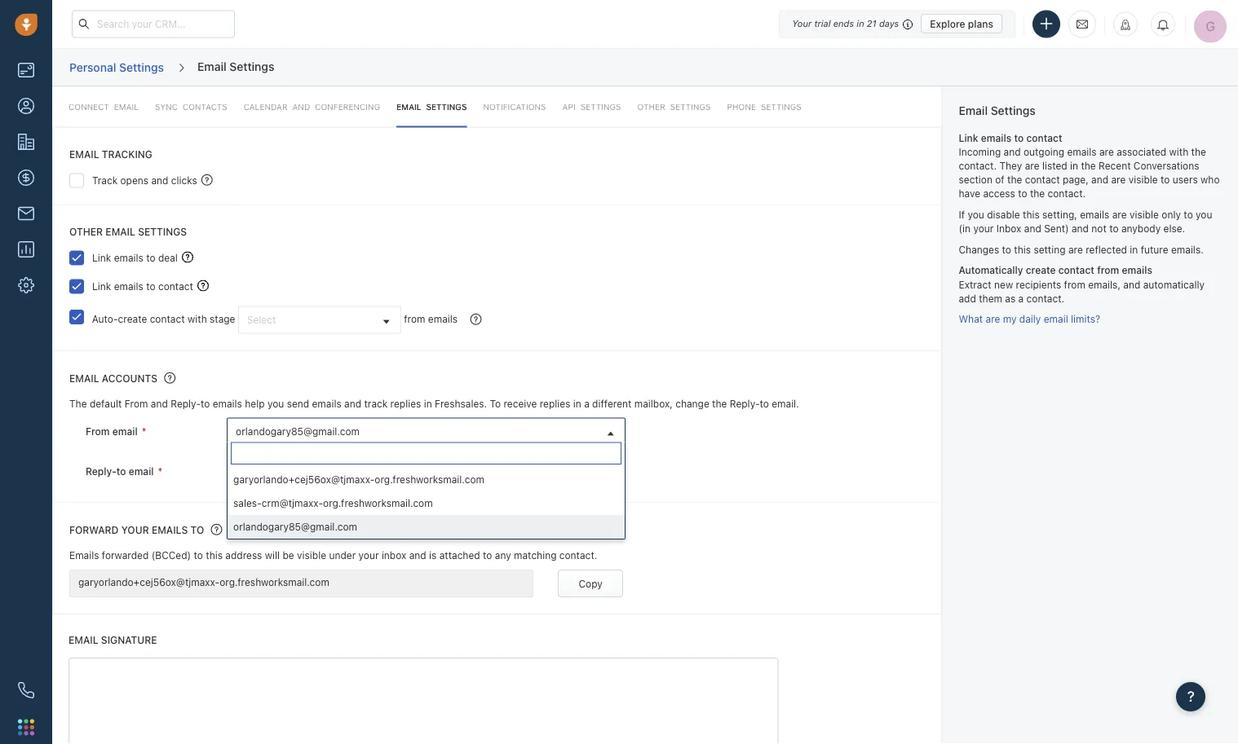 Task type: describe. For each thing, give the bounding box(es) containing it.
in left different
[[573, 399, 581, 410]]

daily
[[1020, 314, 1041, 325]]

conversations
[[1134, 160, 1200, 172]]

send
[[287, 399, 309, 410]]

if you disable this setting, emails are visible only to you (in your inbox and sent) and not to anybody else.
[[959, 209, 1213, 234]]

and inside 'tab list'
[[292, 102, 310, 111]]

personal
[[69, 60, 116, 74]]

explore plans link
[[921, 14, 1003, 33]]

0 horizontal spatial reply-
[[86, 466, 116, 477]]

and left track
[[344, 399, 361, 410]]

explore
[[930, 18, 965, 29]]

to left any
[[483, 550, 492, 562]]

access
[[983, 188, 1015, 200]]

emails up incoming
[[981, 132, 1012, 144]]

email up incoming
[[959, 104, 988, 117]]

in inside link emails to contact incoming and outgoing emails are associated with the contact. they are listed in the recent conversations section of the contact page, and are visible to users who have access to the contact.
[[1070, 160, 1078, 172]]

in left 21
[[857, 18, 864, 29]]

emails inside if you disable this setting, emails are visible only to you (in your inbox and sent) and not to anybody else.
[[1080, 209, 1110, 220]]

be
[[283, 550, 294, 562]]

2 replies from the left
[[540, 399, 571, 410]]

the up the page,
[[1081, 160, 1096, 172]]

email.
[[772, 399, 799, 410]]

visible inside if you disable this setting, emails are visible only to you (in your inbox and sent) and not to anybody else.
[[1130, 209, 1159, 220]]

2 vertical spatial visible
[[297, 550, 326, 562]]

new
[[994, 279, 1013, 290]]

0 horizontal spatial email settings
[[197, 59, 274, 73]]

click to learn how to link emails to contacts image
[[197, 280, 209, 292]]

who
[[1201, 174, 1220, 186]]

org.freshworksmail.com inside "option"
[[323, 497, 433, 509]]

in up orlandogary85@gmail.com link
[[424, 399, 432, 410]]

email for connect email
[[114, 102, 139, 111]]

tracking
[[102, 148, 152, 160]]

Search your CRM... text field
[[72, 10, 235, 38]]

sales-
[[233, 497, 262, 509]]

contacts
[[183, 102, 227, 111]]

to right only
[[1184, 209, 1193, 220]]

change
[[676, 399, 709, 410]]

track
[[92, 175, 118, 186]]

to down link emails to deal
[[146, 281, 155, 292]]

to right not
[[1110, 223, 1119, 234]]

reply-to email
[[86, 466, 154, 477]]

changes to this setting are reflected in future emails.
[[959, 244, 1204, 255]]

orlandogary85@gmail.com inside orlandogary85@gmail.com link
[[236, 426, 360, 438]]

2 horizontal spatial email settings
[[959, 104, 1036, 117]]

calendar and conferencing
[[244, 102, 380, 111]]

to up (bcced)
[[191, 525, 204, 537]]

address
[[225, 550, 262, 562]]

inbox
[[382, 550, 407, 562]]

send email image
[[1077, 17, 1088, 31]]

ends
[[833, 18, 854, 29]]

email up contacts
[[197, 59, 226, 73]]

2 horizontal spatial reply-
[[730, 399, 760, 410]]

deal
[[158, 252, 178, 264]]

stage
[[210, 314, 235, 325]]

(bcced)
[[151, 550, 191, 562]]

and inside automatically create contact from emails extract new recipients from emails, and automatically add them as a contact.
[[1124, 279, 1141, 290]]

default
[[90, 399, 122, 410]]

1 vertical spatial from
[[1064, 279, 1086, 290]]

with inside link emails to contact incoming and outgoing emails are associated with the contact. they are listed in the recent conversations section of the contact page, and are visible to users who have access to the contact.
[[1169, 146, 1189, 158]]

2 vertical spatial this
[[206, 550, 223, 562]]

personal settings link
[[69, 54, 165, 80]]

the right change
[[712, 399, 727, 410]]

list box containing garyorlando+cej56ox@tjmaxx-org.freshworksmail.com
[[228, 468, 625, 539]]

reflected
[[1086, 244, 1127, 255]]

copy
[[579, 578, 603, 590]]

outgoing
[[1024, 146, 1065, 158]]

garyorlando+cej56ox@tjmaxx-org.freshworksmail.com option
[[228, 468, 625, 492]]

email left signature
[[69, 635, 98, 646]]

api
[[562, 102, 576, 111]]

what are my daily email limits? link
[[959, 314, 1101, 325]]

other for other settings
[[637, 102, 665, 111]]

a inside automatically create contact from emails extract new recipients from emails, and automatically add them as a contact.
[[1019, 293, 1024, 304]]

contact inside automatically create contact from emails extract new recipients from emails, and automatically add them as a contact.
[[1059, 265, 1095, 276]]

your
[[792, 18, 812, 29]]

create for automatically
[[1026, 265, 1056, 276]]

only
[[1162, 209, 1181, 220]]

0 horizontal spatial from
[[86, 426, 110, 437]]

days
[[879, 18, 899, 29]]

clicks
[[171, 175, 197, 186]]

track
[[364, 399, 388, 410]]

to left email. at right bottom
[[760, 399, 769, 410]]

limits?
[[1071, 314, 1101, 325]]

personal settings
[[69, 60, 164, 74]]

anybody
[[1122, 223, 1161, 234]]

signature
[[101, 635, 157, 646]]

contact down link emails to contact
[[150, 314, 185, 325]]

sync contacts link
[[155, 86, 227, 127]]

to down inbox at top
[[1002, 244, 1011, 255]]

and left is on the left of the page
[[409, 550, 426, 562]]

any
[[495, 550, 511, 562]]

email up track on the top left of page
[[69, 148, 99, 160]]

sales-crm@tjmaxx-org.freshworksmail.com
[[233, 497, 433, 509]]

settings up the outgoing
[[991, 104, 1036, 117]]

emails down other email settings
[[114, 252, 143, 264]]

to down conversations
[[1161, 174, 1170, 186]]

create for auto-
[[118, 314, 147, 325]]

forward
[[69, 525, 119, 537]]

contact. inside automatically create contact from emails extract new recipients from emails, and automatically add them as a contact.
[[1027, 293, 1065, 304]]

as
[[1005, 293, 1016, 304]]

garyorlando+cej56ox@tjmaxx- inside option
[[233, 474, 375, 485]]

connect email
[[69, 102, 139, 111]]

0 vertical spatial question circled image
[[201, 173, 213, 186]]

phone settings link
[[727, 86, 802, 127]]

what are my daily email limits?
[[959, 314, 1101, 325]]

auto-
[[92, 314, 118, 325]]

garyorlando+cej56ox@tjmaxx-org.freshworksmail.com link
[[228, 459, 625, 485]]

link for link emails to contact
[[92, 281, 111, 292]]

settings for api settings 'link' on the top
[[580, 102, 621, 111]]

1 replies from the left
[[390, 399, 421, 410]]

email tracking
[[69, 148, 152, 160]]

changes
[[959, 244, 999, 255]]

the up who
[[1191, 146, 1206, 158]]

help
[[245, 399, 265, 410]]

and left clicks
[[151, 175, 168, 186]]

are right setting
[[1069, 244, 1083, 255]]

not
[[1092, 223, 1107, 234]]

emails left help
[[213, 399, 242, 410]]

emails
[[69, 550, 99, 562]]

other settings
[[637, 102, 711, 111]]

click to learn how to link conversations to deals image
[[182, 252, 193, 263]]

org.freshworksmail.com inside option
[[375, 474, 484, 485]]

contact down listed
[[1025, 174, 1060, 186]]

mailbox,
[[634, 399, 673, 410]]

have
[[959, 188, 981, 200]]

1 horizontal spatial email settings
[[397, 102, 467, 111]]

1 vertical spatial this
[[1014, 244, 1031, 255]]

select link
[[239, 307, 400, 333]]

settings for phone settings
[[761, 102, 802, 111]]

link emails to deal
[[92, 252, 178, 264]]

link for link emails to deal
[[92, 252, 111, 264]]

setting,
[[1043, 209, 1077, 220]]

opens
[[120, 175, 149, 186]]

are inside if you disable this setting, emails are visible only to you (in your inbox and sent) and not to anybody else.
[[1112, 209, 1127, 220]]

21
[[867, 18, 877, 29]]

api settings
[[562, 102, 621, 111]]

contact. down the page,
[[1048, 188, 1086, 200]]

visible inside link emails to contact incoming and outgoing emails are associated with the contact. they are listed in the recent conversations section of the contact page, and are visible to users who have access to the contact.
[[1129, 174, 1158, 186]]

what's new image
[[1120, 19, 1131, 31]]

section
[[959, 174, 993, 186]]

trial
[[814, 18, 831, 29]]

question circled image for accounts
[[164, 372, 176, 385]]

email up the
[[69, 373, 99, 385]]

connect email link
[[69, 86, 139, 127]]

calendar
[[244, 102, 288, 111]]



Task type: vqa. For each thing, say whether or not it's contained in the screenshot.
in in the Link emails to contact Incoming and outgoing emails are associated with the contact. They are listed in the Recent Conversations section of the contact page, and are visible to users who have access to the contact.
yes



Task type: locate. For each thing, give the bounding box(es) containing it.
garyorlando+cej56ox@tjmaxx-org.freshworksmail.com inside option
[[233, 474, 484, 485]]

email up link emails to deal
[[106, 226, 135, 237]]

email down default
[[112, 426, 138, 437]]

0 horizontal spatial your
[[121, 525, 149, 537]]

(in
[[959, 223, 971, 234]]

settings for 'personal settings' "link"
[[119, 60, 164, 74]]

sync contacts
[[155, 102, 227, 111]]

list box
[[228, 468, 625, 539]]

0 vertical spatial orlandogary85@gmail.com
[[236, 426, 360, 438]]

visible right the be
[[297, 550, 326, 562]]

reply- left email. at right bottom
[[730, 399, 760, 410]]

to
[[490, 399, 501, 410]]

tab panel
[[52, 86, 942, 745]]

is
[[429, 550, 437, 562]]

you
[[968, 209, 984, 220], [1196, 209, 1213, 220], [267, 399, 284, 410]]

settings up 'calendar'
[[229, 59, 274, 73]]

sales-crm@tjmaxx-org.freshworksmail.com option
[[228, 492, 625, 515]]

in up the page,
[[1070, 160, 1078, 172]]

your right (in
[[974, 223, 994, 234]]

1 vertical spatial orlandogary85@gmail.com
[[233, 521, 357, 533]]

a
[[1019, 293, 1024, 304], [584, 399, 590, 410]]

0 vertical spatial create
[[1026, 265, 1056, 276]]

link
[[959, 132, 979, 144], [92, 252, 111, 264], [92, 281, 111, 292]]

None text field
[[231, 443, 622, 465]]

to left deal
[[146, 252, 155, 264]]

1 horizontal spatial reply-
[[171, 399, 201, 410]]

contact up the outgoing
[[1027, 132, 1063, 144]]

settings for email settings link
[[426, 102, 467, 111]]

emails.
[[1171, 244, 1204, 255]]

to up the outgoing
[[1014, 132, 1024, 144]]

other inside 'tab list'
[[637, 102, 665, 111]]

emails up the page,
[[1067, 146, 1097, 158]]

from left emails,
[[1064, 279, 1086, 290]]

this
[[1023, 209, 1040, 220], [1014, 244, 1031, 255], [206, 550, 223, 562]]

other down track on the top left of page
[[69, 226, 103, 237]]

create
[[1026, 265, 1056, 276], [118, 314, 147, 325]]

from down accounts at the left bottom of the page
[[125, 399, 148, 410]]

1 horizontal spatial from
[[1064, 279, 1086, 290]]

0 vertical spatial your
[[974, 223, 994, 234]]

emails inside automatically create contact from emails extract new recipients from emails, and automatically add them as a contact.
[[1122, 265, 1153, 276]]

1 horizontal spatial other
[[637, 102, 665, 111]]

phone image
[[18, 683, 34, 699]]

this left address
[[206, 550, 223, 562]]

1 vertical spatial create
[[118, 314, 147, 325]]

tab list
[[52, 86, 942, 127]]

sync
[[155, 102, 178, 111]]

the default from and reply-to emails help you send emails and track replies in freshsales. to receive replies in a different mailbox, change the reply-to email.
[[69, 399, 799, 410]]

other
[[637, 102, 665, 111], [69, 226, 103, 237]]

0 horizontal spatial from
[[404, 314, 425, 325]]

email accounts
[[69, 373, 157, 385]]

and right 'calendar'
[[292, 102, 310, 111]]

1 vertical spatial a
[[584, 399, 590, 410]]

2 horizontal spatial settings
[[761, 102, 802, 111]]

emails forwarded (bcced) to this address will be visible under your inbox and is attached to any matching contact.
[[69, 550, 597, 562]]

are down the outgoing
[[1025, 160, 1040, 172]]

and
[[292, 102, 310, 111], [1004, 146, 1021, 158], [1092, 174, 1109, 186], [151, 175, 168, 186], [1024, 223, 1042, 234], [1072, 223, 1089, 234], [1124, 279, 1141, 290], [151, 399, 168, 410], [344, 399, 361, 410], [409, 550, 426, 562]]

1 horizontal spatial you
[[968, 209, 984, 220]]

org.freshworksmail.com
[[377, 466, 487, 478], [375, 474, 484, 485], [323, 497, 433, 509], [220, 577, 329, 588]]

0 vertical spatial other
[[637, 102, 665, 111]]

you right help
[[267, 399, 284, 410]]

crm@tjmaxx-
[[262, 497, 323, 509]]

the
[[69, 399, 87, 410]]

2 horizontal spatial your
[[974, 223, 994, 234]]

in left future
[[1130, 244, 1138, 255]]

from up emails,
[[1097, 265, 1119, 276]]

0 vertical spatial a
[[1019, 293, 1024, 304]]

1 horizontal spatial replies
[[540, 399, 571, 410]]

1 horizontal spatial your
[[359, 550, 379, 562]]

1 horizontal spatial from
[[125, 399, 148, 410]]

to left help
[[201, 399, 210, 410]]

2 vertical spatial link
[[92, 281, 111, 292]]

1 horizontal spatial with
[[1169, 146, 1189, 158]]

with
[[1169, 146, 1189, 158], [188, 314, 207, 325]]

else.
[[1164, 223, 1185, 234]]

listed
[[1042, 160, 1068, 172]]

your left inbox
[[359, 550, 379, 562]]

0 vertical spatial visible
[[1129, 174, 1158, 186]]

replies right track
[[390, 399, 421, 410]]

1 vertical spatial with
[[188, 314, 207, 325]]

contact. up the section
[[959, 160, 997, 172]]

select
[[247, 315, 276, 326]]

visible up the anybody
[[1130, 209, 1159, 220]]

settings left the notifications
[[426, 102, 467, 111]]

freshworks switcher image
[[18, 720, 34, 736]]

email inside 'tab list'
[[114, 102, 139, 111]]

contact down changes to this setting are reflected in future emails. at the right
[[1059, 265, 1095, 276]]

0 horizontal spatial create
[[118, 314, 147, 325]]

reply- left help
[[171, 399, 201, 410]]

email right daily
[[1044, 314, 1068, 325]]

question circled image for your
[[211, 523, 222, 537]]

0 vertical spatial from
[[125, 399, 148, 410]]

2 horizontal spatial from
[[1097, 265, 1119, 276]]

page,
[[1063, 174, 1089, 186]]

email down "from email" in the bottom left of the page
[[129, 466, 154, 477]]

2 vertical spatial your
[[359, 550, 379, 562]]

your inside if you disable this setting, emails are visible only to you (in your inbox and sent) and not to anybody else.
[[974, 223, 994, 234]]

under
[[329, 550, 356, 562]]

of
[[995, 174, 1005, 186]]

link inside link emails to contact incoming and outgoing emails are associated with the contact. they are listed in the recent conversations section of the contact page, and are visible to users who have access to the contact.
[[959, 132, 979, 144]]

automatically
[[1143, 279, 1205, 290]]

1 vertical spatial from
[[86, 426, 110, 437]]

users
[[1173, 174, 1198, 186]]

0 horizontal spatial settings
[[138, 226, 187, 237]]

and down accounts at the left bottom of the page
[[151, 399, 168, 410]]

1 vertical spatial your
[[121, 525, 149, 537]]

email right conferencing
[[397, 102, 421, 111]]

calendar and conferencing link
[[244, 86, 380, 127]]

2 vertical spatial question circled image
[[211, 523, 222, 537]]

other settings link
[[637, 86, 711, 127]]

link emails to contact
[[92, 281, 193, 292]]

orlandogary85@gmail.com down crm@tjmaxx-
[[233, 521, 357, 533]]

emails down future
[[1122, 265, 1153, 276]]

emails right send
[[312, 399, 342, 410]]

orlandogary85@gmail.com
[[236, 426, 360, 438], [233, 521, 357, 533]]

settings inside 'link'
[[580, 102, 621, 111]]

other for other email settings
[[69, 226, 103, 237]]

forward your emails to
[[69, 525, 204, 537]]

from down default
[[86, 426, 110, 437]]

your trial ends in 21 days
[[792, 18, 899, 29]]

emails left question circled image
[[428, 314, 458, 325]]

0 vertical spatial from
[[1097, 265, 1119, 276]]

from emails
[[404, 314, 458, 325]]

auto-create contact with stage
[[92, 314, 235, 325]]

link up auto-
[[92, 281, 111, 292]]

settings
[[229, 59, 274, 73], [119, 60, 164, 74], [426, 102, 467, 111], [580, 102, 621, 111], [991, 104, 1036, 117]]

are
[[1100, 146, 1114, 158], [1025, 160, 1040, 172], [1111, 174, 1126, 186], [1112, 209, 1127, 220], [1069, 244, 1083, 255], [986, 314, 1000, 325]]

0 horizontal spatial a
[[584, 399, 590, 410]]

orlandogary85@gmail.com down send
[[236, 426, 360, 438]]

question circled image
[[201, 173, 213, 186], [164, 372, 176, 385], [211, 523, 222, 537]]

email for from email
[[112, 426, 138, 437]]

settings right phone
[[761, 102, 802, 111]]

0 horizontal spatial you
[[267, 399, 284, 410]]

the down they
[[1007, 174, 1022, 186]]

link up incoming
[[959, 132, 979, 144]]

are up the anybody
[[1112, 209, 1127, 220]]

to right (bcced)
[[194, 550, 203, 562]]

automatically create contact from emails extract new recipients from emails, and automatically add them as a contact.
[[959, 265, 1205, 304]]

setting
[[1034, 244, 1066, 255]]

email
[[114, 102, 139, 111], [106, 226, 135, 237], [1044, 314, 1068, 325], [112, 426, 138, 437], [129, 466, 154, 477]]

freshsales.
[[435, 399, 487, 410]]

settings down "search your crm..." text box
[[119, 60, 164, 74]]

settings inside "link"
[[119, 60, 164, 74]]

recent
[[1099, 160, 1131, 172]]

email settings
[[197, 59, 274, 73], [397, 102, 467, 111], [959, 104, 1036, 117]]

emails up (bcced)
[[152, 525, 188, 537]]

1 horizontal spatial create
[[1026, 265, 1056, 276]]

disable
[[987, 209, 1020, 220]]

with left the stage
[[188, 314, 207, 325]]

are down recent
[[1111, 174, 1126, 186]]

orlandogary85@gmail.com link
[[228, 419, 625, 445]]

your up forwarded
[[121, 525, 149, 537]]

will
[[265, 550, 280, 562]]

receive
[[504, 399, 537, 410]]

emails up not
[[1080, 209, 1110, 220]]

question circled image
[[470, 313, 482, 326]]

they
[[1000, 160, 1022, 172]]

matching
[[514, 550, 557, 562]]

and up they
[[1004, 146, 1021, 158]]

this down inbox at top
[[1014, 244, 1031, 255]]

0 horizontal spatial other
[[69, 226, 103, 237]]

1 vertical spatial link
[[92, 252, 111, 264]]

create inside automatically create contact from emails extract new recipients from emails, and automatically add them as a contact.
[[1026, 265, 1056, 276]]

1 vertical spatial other
[[69, 226, 103, 237]]

sent)
[[1044, 223, 1069, 234]]

emails down link emails to deal
[[114, 281, 143, 292]]

1 horizontal spatial a
[[1019, 293, 1024, 304]]

to
[[1014, 132, 1024, 144], [1161, 174, 1170, 186], [1018, 188, 1027, 200], [1184, 209, 1193, 220], [1110, 223, 1119, 234], [1002, 244, 1011, 255], [146, 252, 155, 264], [146, 281, 155, 292], [201, 399, 210, 410], [760, 399, 769, 410], [116, 466, 126, 477], [191, 525, 204, 537], [194, 550, 203, 562], [483, 550, 492, 562]]

and down recent
[[1092, 174, 1109, 186]]

automatically
[[959, 265, 1023, 276]]

tab list containing connect email
[[52, 86, 942, 127]]

0 vertical spatial link
[[959, 132, 979, 144]]

you right "if" at the top right of page
[[968, 209, 984, 220]]

you right only
[[1196, 209, 1213, 220]]

orlandogary85@gmail.com option
[[228, 515, 625, 539]]

a right as
[[1019, 293, 1024, 304]]

tab panel containing email tracking
[[52, 86, 942, 745]]

conferencing
[[315, 102, 380, 111]]

plans
[[968, 18, 994, 29]]

0 vertical spatial this
[[1023, 209, 1040, 220]]

this right disable
[[1023, 209, 1040, 220]]

contact.
[[959, 160, 997, 172], [1048, 188, 1086, 200], [1027, 293, 1065, 304], [559, 550, 597, 562]]

1 vertical spatial question circled image
[[164, 372, 176, 385]]

different
[[592, 399, 632, 410]]

replies
[[390, 399, 421, 410], [540, 399, 571, 410]]

incoming
[[959, 146, 1001, 158]]

contact. up copy
[[559, 550, 597, 562]]

if
[[959, 209, 965, 220]]

the up setting,
[[1030, 188, 1045, 200]]

explore plans
[[930, 18, 994, 29]]

and left not
[[1072, 223, 1089, 234]]

this inside if you disable this setting, emails are visible only to you (in your inbox and sent) and not to anybody else.
[[1023, 209, 1040, 220]]

settings right api
[[580, 102, 621, 111]]

link for link emails to contact incoming and outgoing emails are associated with the contact. they are listed in the recent conversations section of the contact page, and are visible to users who have access to the contact.
[[959, 132, 979, 144]]

link down other email settings
[[92, 252, 111, 264]]

inbox
[[997, 223, 1022, 234]]

contact left click to learn how to link emails to contacts icon
[[158, 281, 193, 292]]

what
[[959, 314, 983, 325]]

create down link emails to contact
[[118, 314, 147, 325]]

email for other email settings
[[106, 226, 135, 237]]

and right emails,
[[1124, 279, 1141, 290]]

2 vertical spatial from
[[404, 314, 425, 325]]

orlandogary85@gmail.com inside orlandogary85@gmail.com option
[[233, 521, 357, 533]]

other right api settings
[[637, 102, 665, 111]]

other email settings
[[69, 226, 187, 237]]

0 horizontal spatial replies
[[390, 399, 421, 410]]

are up recent
[[1100, 146, 1114, 158]]

email signature
[[69, 635, 157, 646]]

1 vertical spatial visible
[[1130, 209, 1159, 220]]

copy button
[[558, 570, 623, 598]]

1 horizontal spatial settings
[[670, 102, 711, 111]]

attached
[[439, 550, 480, 562]]

from email
[[86, 426, 138, 437]]

them
[[979, 293, 1003, 304]]

replies right receive
[[540, 399, 571, 410]]

settings for other settings
[[670, 102, 711, 111]]

and left sent)
[[1024, 223, 1042, 234]]

a left different
[[584, 399, 590, 410]]

settings up deal
[[138, 226, 187, 237]]

to down "from email" in the bottom left of the page
[[116, 466, 126, 477]]

phone element
[[10, 675, 42, 707]]

from left question circled image
[[404, 314, 425, 325]]

0 horizontal spatial with
[[188, 314, 207, 325]]

are left my
[[986, 314, 1000, 325]]

to right access
[[1018, 188, 1027, 200]]

contact. down 'recipients'
[[1027, 293, 1065, 304]]

future
[[1141, 244, 1169, 255]]

2 horizontal spatial you
[[1196, 209, 1213, 220]]

0 vertical spatial with
[[1169, 146, 1189, 158]]



